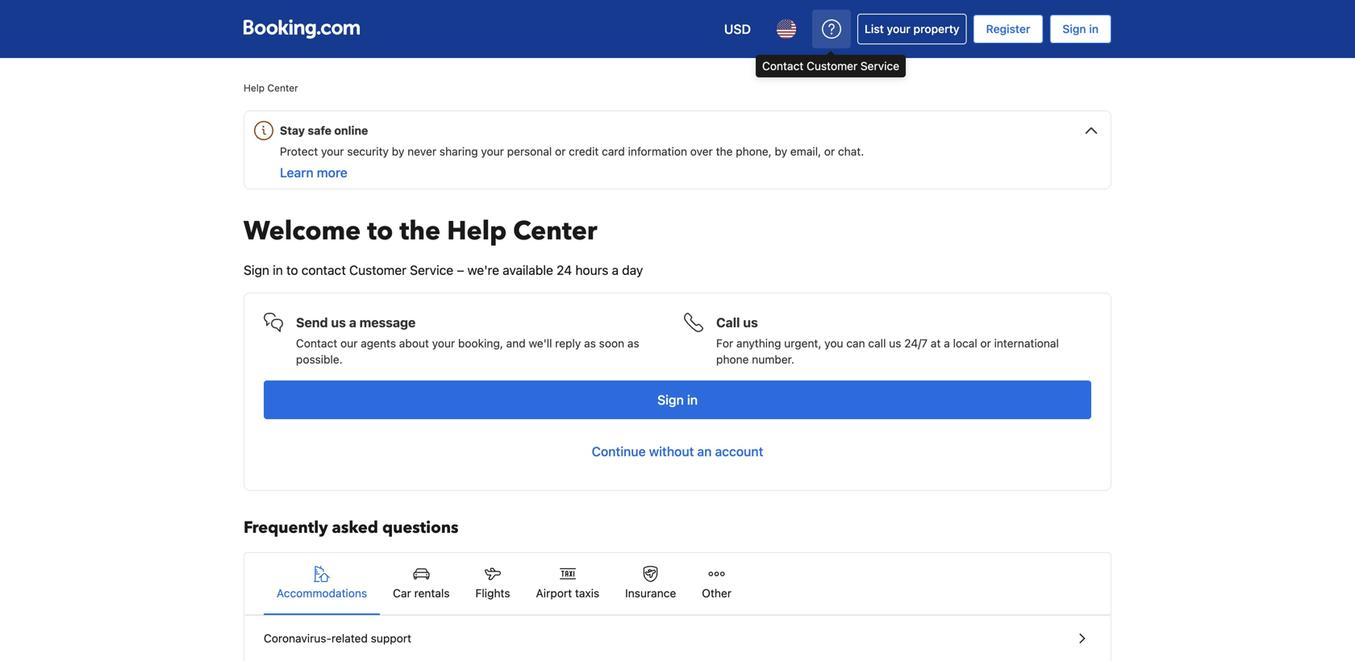 Task type: vqa. For each thing, say whether or not it's contained in the screenshot.
leftmost 2024
no



Task type: describe. For each thing, give the bounding box(es) containing it.
24
[[557, 263, 572, 278]]

about
[[399, 337, 429, 350]]

chat.
[[838, 145, 864, 158]]

car rentals button
[[380, 554, 463, 615]]

continue without an account button
[[264, 433, 1092, 471]]

1 horizontal spatial or
[[825, 145, 835, 158]]

welcome to the help center
[[244, 214, 598, 249]]

personal
[[507, 145, 552, 158]]

stay
[[280, 124, 305, 137]]

online
[[334, 124, 368, 137]]

safe
[[308, 124, 332, 137]]

or inside call us for anything urgent, you can call us 24/7 at a local or international phone number.
[[981, 337, 992, 350]]

taxis
[[575, 587, 600, 600]]

your right list
[[887, 22, 911, 36]]

a inside send us a message contact our agents about your booking, and we'll reply as soon as possible.
[[349, 315, 357, 330]]

your up more
[[321, 145, 344, 158]]

car rentals
[[393, 587, 450, 600]]

more
[[317, 165, 348, 180]]

we'll
[[529, 337, 552, 350]]

credit
[[569, 145, 599, 158]]

sign in for sign in link to the top
[[1063, 22, 1099, 36]]

property
[[914, 22, 960, 36]]

stay safe online button
[[251, 111, 1111, 144]]

learn
[[280, 165, 314, 180]]

sign for sign in link to the top
[[1063, 22, 1087, 36]]

send
[[296, 315, 328, 330]]

over
[[691, 145, 713, 158]]

0 vertical spatial service
[[861, 59, 900, 73]]

our
[[341, 337, 358, 350]]

related
[[332, 632, 368, 646]]

card
[[602, 145, 625, 158]]

us for call
[[743, 315, 758, 330]]

your inside send us a message contact our agents about your booking, and we'll reply as soon as possible.
[[432, 337, 455, 350]]

protect your security by never sharing your personal or credit card information over the phone, by email, or chat. learn more
[[280, 145, 864, 180]]

coronavirus-related support button
[[245, 617, 1111, 662]]

anything
[[737, 337, 781, 350]]

insurance
[[625, 587, 676, 600]]

booking.com online hotel reservations image
[[244, 19, 360, 39]]

continue
[[592, 444, 646, 460]]

coronavirus-related support
[[264, 632, 412, 646]]

24/7
[[905, 337, 928, 350]]

you
[[825, 337, 844, 350]]

0 horizontal spatial in
[[273, 263, 283, 278]]

airport taxis button
[[523, 554, 613, 615]]

protect
[[280, 145, 318, 158]]

register link
[[974, 15, 1044, 44]]

coronavirus-
[[264, 632, 332, 646]]

usd
[[724, 21, 751, 37]]

flights
[[476, 587, 510, 600]]

agents
[[361, 337, 396, 350]]

accommodations button
[[264, 554, 380, 615]]

phone,
[[736, 145, 772, 158]]

list
[[865, 22, 884, 36]]

questions
[[382, 517, 459, 539]]

car
[[393, 587, 411, 600]]

and
[[506, 337, 526, 350]]

hours
[[576, 263, 609, 278]]

travel alert element
[[244, 111, 1112, 190]]

–
[[457, 263, 464, 278]]

1 horizontal spatial to
[[367, 214, 393, 249]]

2 horizontal spatial us
[[889, 337, 902, 350]]

day
[[622, 263, 643, 278]]

call us for anything urgent, you can call us 24/7 at a local or international phone number.
[[717, 315, 1059, 366]]

for
[[717, 337, 734, 350]]

booking,
[[458, 337, 503, 350]]

send us a message contact our agents about your booking, and we'll reply as soon as possible.
[[296, 315, 640, 366]]

your right sharing
[[481, 145, 504, 158]]

usd button
[[715, 10, 761, 48]]

1 vertical spatial to
[[286, 263, 298, 278]]

2 as from the left
[[628, 337, 640, 350]]

soon
[[599, 337, 625, 350]]

list your property link
[[858, 14, 967, 44]]

information
[[628, 145, 687, 158]]



Task type: locate. For each thing, give the bounding box(es) containing it.
help down booking.com online hotel reservations image on the left
[[244, 82, 265, 94]]

sharing
[[440, 145, 478, 158]]

airport
[[536, 587, 572, 600]]

1 horizontal spatial the
[[716, 145, 733, 158]]

1 horizontal spatial contact
[[763, 59, 804, 73]]

as right soon
[[628, 337, 640, 350]]

0 vertical spatial sign in
[[1063, 22, 1099, 36]]

phone
[[717, 353, 749, 366]]

0 horizontal spatial sign in
[[658, 393, 698, 408]]

at
[[931, 337, 941, 350]]

0 horizontal spatial or
[[555, 145, 566, 158]]

international
[[995, 337, 1059, 350]]

local
[[953, 337, 978, 350]]

1 vertical spatial center
[[513, 214, 598, 249]]

the inside protect your security by never sharing your personal or credit card information over the phone, by email, or chat. learn more
[[716, 145, 733, 158]]

sign right register
[[1063, 22, 1087, 36]]

sign in link up continue without an account button
[[264, 381, 1092, 420]]

other button
[[689, 554, 745, 615]]

us inside send us a message contact our agents about your booking, and we'll reply as soon as possible.
[[331, 315, 346, 330]]

0 vertical spatial customer
[[807, 59, 858, 73]]

0 horizontal spatial help
[[244, 82, 265, 94]]

0 vertical spatial in
[[1090, 22, 1099, 36]]

us
[[331, 315, 346, 330], [743, 315, 758, 330], [889, 337, 902, 350]]

center up stay
[[267, 82, 298, 94]]

the
[[716, 145, 733, 158], [400, 214, 441, 249]]

welcome
[[244, 214, 361, 249]]

number.
[[752, 353, 795, 366]]

1 vertical spatial sign in link
[[264, 381, 1092, 420]]

1 vertical spatial in
[[273, 263, 283, 278]]

asked
[[332, 517, 378, 539]]

sign in to contact customer service – we're available 24 hours a day
[[244, 263, 643, 278]]

to
[[367, 214, 393, 249], [286, 263, 298, 278]]

airport taxis
[[536, 587, 600, 600]]

frequently
[[244, 517, 328, 539]]

0 vertical spatial to
[[367, 214, 393, 249]]

sign in link
[[1050, 15, 1112, 44], [264, 381, 1092, 420]]

sign down welcome at the top left of the page
[[244, 263, 270, 278]]

sign for the bottommost sign in link
[[658, 393, 684, 408]]

1 horizontal spatial service
[[861, 59, 900, 73]]

0 vertical spatial center
[[267, 82, 298, 94]]

1 vertical spatial customer
[[349, 263, 407, 278]]

0 horizontal spatial by
[[392, 145, 405, 158]]

rentals
[[414, 587, 450, 600]]

2 horizontal spatial or
[[981, 337, 992, 350]]

1 vertical spatial sign in
[[658, 393, 698, 408]]

us up the our
[[331, 315, 346, 330]]

call
[[717, 315, 740, 330]]

0 vertical spatial sign
[[1063, 22, 1087, 36]]

without
[[649, 444, 694, 460]]

us right call
[[889, 337, 902, 350]]

a for call us for anything urgent, you can call us 24/7 at a local or international phone number.
[[944, 337, 950, 350]]

2 vertical spatial sign
[[658, 393, 684, 408]]

1 horizontal spatial by
[[775, 145, 788, 158]]

message
[[360, 315, 416, 330]]

1 horizontal spatial customer
[[807, 59, 858, 73]]

0 horizontal spatial contact
[[296, 337, 338, 350]]

a
[[612, 263, 619, 278], [349, 315, 357, 330], [944, 337, 950, 350]]

support
[[371, 632, 412, 646]]

0 horizontal spatial us
[[331, 315, 346, 330]]

or
[[555, 145, 566, 158], [825, 145, 835, 158], [981, 337, 992, 350]]

service
[[861, 59, 900, 73], [410, 263, 454, 278]]

the right over
[[716, 145, 733, 158]]

sign up without
[[658, 393, 684, 408]]

help
[[244, 82, 265, 94], [447, 214, 507, 249]]

tab list
[[245, 554, 1111, 617]]

us for send
[[331, 315, 346, 330]]

to left contact
[[286, 263, 298, 278]]

tab list containing accommodations
[[245, 554, 1111, 617]]

0 horizontal spatial service
[[410, 263, 454, 278]]

in
[[1090, 22, 1099, 36], [273, 263, 283, 278], [687, 393, 698, 408]]

a inside call us for anything urgent, you can call us 24/7 at a local or international phone number.
[[944, 337, 950, 350]]

a up the our
[[349, 315, 357, 330]]

sign in for the bottommost sign in link
[[658, 393, 698, 408]]

1 as from the left
[[584, 337, 596, 350]]

email,
[[791, 145, 822, 158]]

0 horizontal spatial customer
[[349, 263, 407, 278]]

stay safe online
[[280, 124, 368, 137]]

frequently asked questions
[[244, 517, 459, 539]]

in for sign in link to the top
[[1090, 22, 1099, 36]]

account
[[715, 444, 764, 460]]

2 horizontal spatial in
[[1090, 22, 1099, 36]]

as
[[584, 337, 596, 350], [628, 337, 640, 350]]

in for the bottommost sign in link
[[687, 393, 698, 408]]

flights button
[[463, 554, 523, 615]]

an
[[698, 444, 712, 460]]

sign in up continue without an account button
[[658, 393, 698, 408]]

insurance button
[[613, 554, 689, 615]]

0 horizontal spatial center
[[267, 82, 298, 94]]

accommodations
[[277, 587, 367, 600]]

1 horizontal spatial as
[[628, 337, 640, 350]]

2 by from the left
[[775, 145, 788, 158]]

1 horizontal spatial center
[[513, 214, 598, 249]]

1 horizontal spatial in
[[687, 393, 698, 408]]

2 horizontal spatial a
[[944, 337, 950, 350]]

we're
[[468, 263, 499, 278]]

a for sign in to contact customer service – we're available 24 hours a day
[[612, 263, 619, 278]]

service down list
[[861, 59, 900, 73]]

contact
[[763, 59, 804, 73], [296, 337, 338, 350]]

1 vertical spatial sign
[[244, 263, 270, 278]]

or left chat.
[[825, 145, 835, 158]]

your right about
[[432, 337, 455, 350]]

center
[[267, 82, 298, 94], [513, 214, 598, 249]]

contact customer service
[[763, 59, 900, 73]]

by left email,
[[775, 145, 788, 158]]

1 by from the left
[[392, 145, 405, 158]]

available
[[503, 263, 553, 278]]

list your property
[[865, 22, 960, 36]]

help center
[[244, 82, 298, 94]]

learn more link
[[280, 165, 348, 180]]

1 horizontal spatial help
[[447, 214, 507, 249]]

2 vertical spatial in
[[687, 393, 698, 408]]

2 vertical spatial a
[[944, 337, 950, 350]]

sign in link right register link
[[1050, 15, 1112, 44]]

contact
[[302, 263, 346, 278]]

sign in right register
[[1063, 22, 1099, 36]]

0 vertical spatial sign in link
[[1050, 15, 1112, 44]]

register
[[987, 22, 1031, 36]]

your
[[887, 22, 911, 36], [321, 145, 344, 158], [481, 145, 504, 158], [432, 337, 455, 350]]

center up 24
[[513, 214, 598, 249]]

or right local
[[981, 337, 992, 350]]

can
[[847, 337, 866, 350]]

to up sign in to contact customer service – we're available 24 hours a day
[[367, 214, 393, 249]]

0 vertical spatial the
[[716, 145, 733, 158]]

1 vertical spatial help
[[447, 214, 507, 249]]

0 horizontal spatial as
[[584, 337, 596, 350]]

service left –
[[410, 263, 454, 278]]

2 horizontal spatial sign
[[1063, 22, 1087, 36]]

help up we're
[[447, 214, 507, 249]]

0 vertical spatial help
[[244, 82, 265, 94]]

0 vertical spatial a
[[612, 263, 619, 278]]

as left soon
[[584, 337, 596, 350]]

call
[[869, 337, 886, 350]]

0 vertical spatial contact
[[763, 59, 804, 73]]

by left never
[[392, 145, 405, 158]]

or left credit at the top of the page
[[555, 145, 566, 158]]

customer
[[807, 59, 858, 73], [349, 263, 407, 278]]

the up sign in to contact customer service – we're available 24 hours a day
[[400, 214, 441, 249]]

possible.
[[296, 353, 343, 366]]

1 vertical spatial the
[[400, 214, 441, 249]]

contact inside send us a message contact our agents about your booking, and we'll reply as soon as possible.
[[296, 337, 338, 350]]

sign in
[[1063, 22, 1099, 36], [658, 393, 698, 408]]

other
[[702, 587, 732, 600]]

1 horizontal spatial sign
[[658, 393, 684, 408]]

by
[[392, 145, 405, 158], [775, 145, 788, 158]]

urgent,
[[785, 337, 822, 350]]

0 horizontal spatial to
[[286, 263, 298, 278]]

0 horizontal spatial sign
[[244, 263, 270, 278]]

a right at
[[944, 337, 950, 350]]

reply
[[555, 337, 581, 350]]

1 horizontal spatial a
[[612, 263, 619, 278]]

1 vertical spatial contact
[[296, 337, 338, 350]]

1 vertical spatial service
[[410, 263, 454, 278]]

continue without an account
[[592, 444, 764, 460]]

0 horizontal spatial a
[[349, 315, 357, 330]]

a left day
[[612, 263, 619, 278]]

never
[[408, 145, 437, 158]]

sign
[[1063, 22, 1087, 36], [244, 263, 270, 278], [658, 393, 684, 408]]

0 horizontal spatial the
[[400, 214, 441, 249]]

us up anything
[[743, 315, 758, 330]]

1 horizontal spatial us
[[743, 315, 758, 330]]

1 horizontal spatial sign in
[[1063, 22, 1099, 36]]

security
[[347, 145, 389, 158]]

1 vertical spatial a
[[349, 315, 357, 330]]



